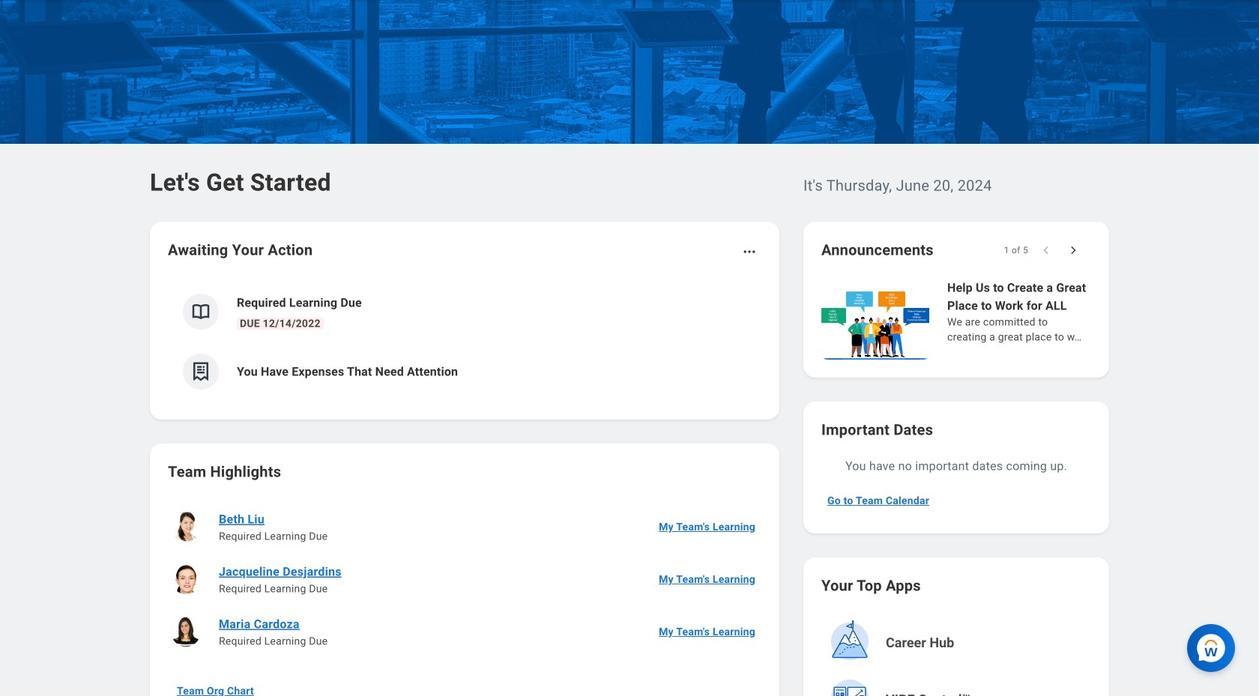 Task type: describe. For each thing, give the bounding box(es) containing it.
related actions image
[[742, 244, 757, 259]]

chevron left small image
[[1039, 243, 1054, 258]]

2 list from the top
[[168, 501, 762, 658]]



Task type: locate. For each thing, give the bounding box(es) containing it.
1 list from the top
[[168, 282, 762, 402]]

main content
[[0, 0, 1259, 696]]

status
[[1004, 244, 1028, 256]]

0 vertical spatial list
[[168, 282, 762, 402]]

dashboard expenses image
[[190, 361, 212, 383]]

book open image
[[190, 301, 212, 323]]

1 vertical spatial list
[[168, 501, 762, 658]]

chevron right small image
[[1066, 243, 1081, 258]]

list
[[168, 282, 762, 402], [168, 501, 762, 658]]



Task type: vqa. For each thing, say whether or not it's contained in the screenshot.
Reset icon
no



